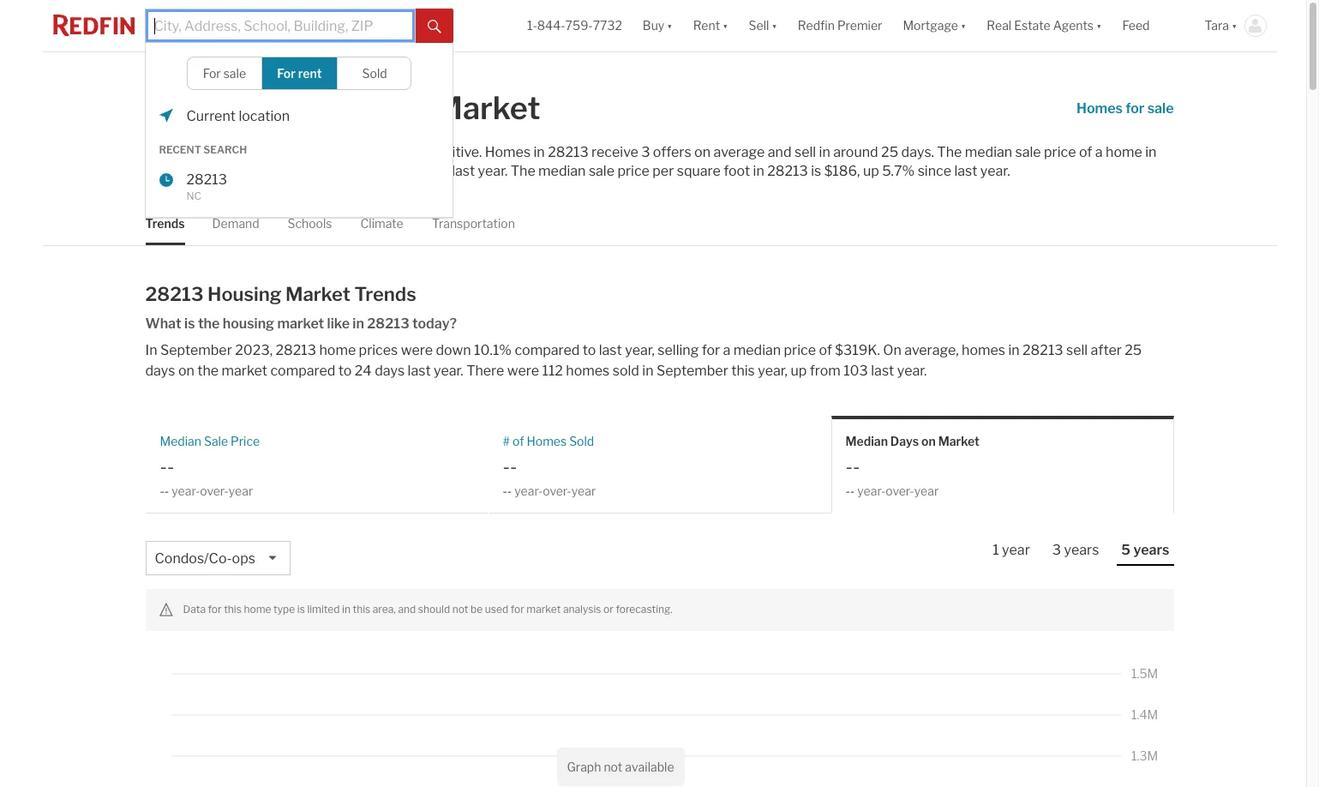 Task type: vqa. For each thing, say whether or not it's contained in the screenshot.
.
no



Task type: locate. For each thing, give the bounding box(es) containing it.
last down "today?"
[[408, 363, 431, 379]]

28213 up prices
[[367, 316, 410, 332]]

market up what is the housing market like in 28213 today?
[[285, 283, 351, 305]]

years for 5 years
[[1134, 542, 1170, 558]]

0 horizontal spatial housing
[[207, 283, 282, 305]]

1 years from the left
[[1064, 542, 1100, 558]]

year inside median days on market -- -- year-over-year
[[915, 483, 939, 498]]

were down "today?"
[[401, 342, 433, 359]]

3 ▾ from the left
[[772, 18, 778, 33]]

schools
[[288, 216, 332, 231]]

3 over- from the left
[[886, 483, 915, 498]]

homes
[[962, 342, 1006, 359], [566, 363, 610, 379]]

current location button
[[186, 107, 439, 126]]

price inside in september 2023, 28213 home prices were down 10.1% compared to last year, selling for a median price of $319k. on average, homes in 28213 sell after 25 days on the market compared to 24 days last year. there were 112 homes sold in september this year, up from 103 last year.
[[784, 342, 816, 359]]

1
[[993, 542, 999, 558]]

1 vertical spatial sell
[[1067, 342, 1088, 359]]

4 ▾ from the left
[[961, 18, 967, 33]]

1 horizontal spatial a
[[1096, 144, 1103, 160]]

2 the from the top
[[197, 363, 219, 379]]

1 vertical spatial the
[[197, 363, 219, 379]]

year.
[[478, 163, 508, 179], [981, 163, 1010, 179], [434, 363, 464, 379], [897, 363, 927, 379]]

is right type
[[297, 603, 305, 616]]

-
[[160, 455, 167, 477], [167, 455, 174, 477], [503, 455, 510, 477], [510, 455, 517, 477], [846, 455, 853, 477], [853, 455, 860, 477], [160, 483, 164, 498], [164, 483, 169, 498], [503, 483, 507, 498], [507, 483, 512, 498], [846, 483, 850, 498], [850, 483, 855, 498]]

1 vertical spatial a
[[723, 342, 731, 359]]

sell
[[795, 144, 816, 160], [1067, 342, 1088, 359]]

graph
[[567, 759, 601, 774]]

5 ▾ from the left
[[1097, 18, 1102, 33]]

0 vertical spatial on
[[695, 144, 711, 160]]

year, up the 'sold' in the left top of the page
[[625, 342, 655, 359]]

should
[[418, 603, 450, 616]]

1 horizontal spatial 3
[[1053, 542, 1062, 558]]

0 horizontal spatial 25
[[881, 144, 899, 160]]

on up square on the right top of page
[[695, 144, 711, 160]]

1-844-759-7732
[[527, 18, 622, 33]]

1 horizontal spatial trends
[[354, 283, 416, 305]]

of down homes for sale link
[[1079, 144, 1093, 160]]

housing up the 2023,
[[223, 316, 274, 332]]

1 median from the left
[[160, 434, 201, 449]]

28213 right foot
[[768, 163, 808, 179]]

1 the from the top
[[198, 316, 220, 332]]

on
[[695, 144, 711, 160], [178, 363, 195, 379], [922, 434, 936, 449]]

since
[[415, 163, 449, 179], [918, 163, 952, 179]]

in right the 'sold' in the left top of the page
[[642, 363, 654, 379]]

▾ for rent ▾
[[723, 18, 728, 33]]

0 vertical spatial trends
[[145, 216, 185, 231]]

on right "days"
[[922, 434, 936, 449]]

down down "today?"
[[436, 342, 471, 359]]

down
[[336, 163, 372, 179], [436, 342, 471, 359]]

1 vertical spatial housing
[[223, 316, 274, 332]]

2 vertical spatial on
[[922, 434, 936, 449]]

0 horizontal spatial this
[[224, 603, 242, 616]]

rent ▾
[[693, 18, 728, 33]]

10.1% down the "somewhat"
[[375, 163, 412, 179]]

prices
[[359, 342, 398, 359]]

is up month,
[[319, 144, 330, 160]]

somewhat
[[332, 144, 400, 160]]

market right "days"
[[939, 434, 980, 449]]

forecasting.
[[616, 603, 673, 616]]

year- for median days on market -- -- year-over-year
[[858, 483, 886, 498]]

0 horizontal spatial 3
[[641, 144, 650, 160]]

for right data
[[208, 603, 222, 616]]

was
[[189, 163, 215, 179]]

foot
[[724, 163, 750, 179]]

0 horizontal spatial for
[[203, 66, 221, 81]]

trends left demand on the top of page
[[145, 216, 185, 231]]

0 horizontal spatial market
[[285, 283, 351, 305]]

home
[[1106, 144, 1143, 160], [319, 342, 356, 359], [244, 603, 271, 616]]

market left analysis
[[527, 603, 561, 616]]

or
[[604, 603, 614, 616]]

0 vertical spatial nc
[[254, 89, 300, 127]]

up down around
[[863, 163, 879, 179]]

2 horizontal spatial on
[[922, 434, 936, 449]]

the up transportation
[[511, 163, 536, 179]]

buy ▾ button
[[643, 0, 673, 51]]

$319k
[[217, 163, 260, 179]]

the right what
[[198, 316, 220, 332]]

year- inside median days on market -- -- year-over-year
[[858, 483, 886, 498]]

1 horizontal spatial year-
[[515, 483, 543, 498]]

the
[[145, 144, 170, 160], [937, 144, 962, 160], [511, 163, 536, 179]]

mortgage ▾ button
[[893, 0, 977, 51]]

sold right '#'
[[569, 434, 594, 449]]

1 horizontal spatial market
[[434, 89, 541, 127]]

homes inside the 28213 housing market is somewhat competitive. homes in 28213 receive 3 offers on average and sell in around 25 days. the median sale price of a home in 28213 was $319k last month, down 10.1% since last year. the median sale price per square foot in 28213 is $186, up 5.7% since last year.
[[485, 144, 531, 160]]

0 vertical spatial 25
[[881, 144, 899, 160]]

graph not available
[[567, 759, 674, 774]]

buy
[[643, 18, 665, 33]]

6 ▾ from the left
[[1232, 18, 1238, 33]]

2 since from the left
[[918, 163, 952, 179]]

0 horizontal spatial year-
[[172, 483, 200, 498]]

in
[[145, 342, 157, 359]]

premier
[[838, 18, 883, 33]]

1 vertical spatial home
[[319, 342, 356, 359]]

0 horizontal spatial days
[[145, 363, 175, 379]]

of
[[1079, 144, 1093, 160], [819, 342, 832, 359], [513, 434, 524, 449]]

2 median from the left
[[846, 434, 888, 449]]

3
[[641, 144, 650, 160], [1053, 542, 1062, 558]]

a inside the 28213 housing market is somewhat competitive. homes in 28213 receive 3 offers on average and sell in around 25 days. the median sale price of a home in 28213 was $319k last month, down 10.1% since last year. the median sale price per square foot in 28213 is $186, up 5.7% since last year.
[[1096, 144, 1103, 160]]

on down what
[[178, 363, 195, 379]]

not
[[452, 603, 469, 616], [604, 759, 623, 774]]

market up month,
[[271, 144, 316, 160]]

of right '#'
[[513, 434, 524, 449]]

homes right average,
[[962, 342, 1006, 359]]

the down 28213,
[[145, 144, 170, 160]]

1 vertical spatial price
[[618, 163, 650, 179]]

around
[[834, 144, 879, 160]]

▾ right mortgage
[[961, 18, 967, 33]]

median
[[160, 434, 201, 449], [846, 434, 888, 449]]

this
[[732, 363, 755, 379], [224, 603, 242, 616], [353, 603, 371, 616]]

option group
[[186, 57, 412, 90]]

1 for from the left
[[203, 66, 221, 81]]

a down homes for sale link
[[1096, 144, 1103, 160]]

sold inside # of homes sold -- -- year-over-year
[[569, 434, 594, 449]]

the right days.
[[937, 144, 962, 160]]

september down what
[[160, 342, 232, 359]]

1 horizontal spatial sold
[[569, 434, 594, 449]]

1 horizontal spatial sell
[[1067, 342, 1088, 359]]

2 vertical spatial home
[[244, 603, 271, 616]]

28213 housing market trends
[[145, 283, 416, 305]]

the inside in september 2023, 28213 home prices were down 10.1% compared to last year, selling for a median price of $319k. on average, homes in 28213 sell after 25 days on the market compared to 24 days last year. there were 112 homes sold in september this year, up from 103 last year.
[[197, 363, 219, 379]]

1 horizontal spatial 10.1%
[[474, 342, 512, 359]]

1 vertical spatial year,
[[758, 363, 788, 379]]

the up sale
[[197, 363, 219, 379]]

limited
[[307, 603, 340, 616]]

rent
[[693, 18, 720, 33]]

#
[[503, 434, 510, 449]]

0 horizontal spatial since
[[415, 163, 449, 179]]

what
[[145, 316, 182, 332]]

for inside option
[[277, 66, 296, 81]]

0 vertical spatial of
[[1079, 144, 1093, 160]]

transportation
[[432, 216, 515, 231]]

and right average
[[768, 144, 792, 160]]

2 for from the left
[[277, 66, 296, 81]]

climate
[[360, 216, 404, 231]]

price
[[231, 434, 260, 449]]

10.1%
[[375, 163, 412, 179], [474, 342, 512, 359]]

year- inside median sale price -- -- year-over-year
[[172, 483, 200, 498]]

data for this home type is limited in this area,      and should not be used for market analysis or forecasting.
[[183, 603, 673, 616]]

of inside # of homes sold -- -- year-over-year
[[513, 434, 524, 449]]

1 vertical spatial on
[[178, 363, 195, 379]]

0 vertical spatial homes
[[962, 342, 1006, 359]]

2 horizontal spatial over-
[[886, 483, 915, 498]]

available
[[625, 759, 674, 774]]

0 horizontal spatial up
[[791, 363, 807, 379]]

nc inside 28213 nc
[[186, 189, 202, 202]]

a right selling on the top
[[723, 342, 731, 359]]

0 vertical spatial 3
[[641, 144, 650, 160]]

2 vertical spatial median
[[734, 342, 781, 359]]

up inside in september 2023, 28213 home prices were down 10.1% compared to last year, selling for a median price of $319k. on average, homes in 28213 sell after 25 days on the market compared to 24 days last year. there were 112 homes sold in september this year, up from 103 last year.
[[791, 363, 807, 379]]

housing up the 2023,
[[207, 283, 282, 305]]

1 horizontal spatial home
[[319, 342, 356, 359]]

over- for median days on market -- -- year-over-year
[[886, 483, 915, 498]]

and right area,
[[398, 603, 416, 616]]

▾ right rent
[[723, 18, 728, 33]]

years
[[1064, 542, 1100, 558], [1134, 542, 1170, 558]]

1 horizontal spatial over-
[[543, 483, 572, 498]]

on
[[883, 342, 902, 359]]

trends up prices
[[354, 283, 416, 305]]

years left 5
[[1064, 542, 1100, 558]]

compared up 112
[[515, 342, 580, 359]]

year, left from
[[758, 363, 788, 379]]

25 inside in september 2023, 28213 home prices were down 10.1% compared to last year, selling for a median price of $319k. on average, homes in 28213 sell after 25 days on the market compared to 24 days last year. there were 112 homes sold in september this year, up from 103 last year.
[[1125, 342, 1142, 359]]

sell left around
[[795, 144, 816, 160]]

▾ right buy
[[667, 18, 673, 33]]

1 vertical spatial homes
[[566, 363, 610, 379]]

up left from
[[791, 363, 807, 379]]

1 horizontal spatial not
[[604, 759, 623, 774]]

0 horizontal spatial compared
[[270, 363, 336, 379]]

1 horizontal spatial this
[[353, 603, 371, 616]]

years inside "button"
[[1064, 542, 1100, 558]]

2 vertical spatial homes
[[527, 434, 567, 449]]

2 years from the left
[[1134, 542, 1170, 558]]

is left $186,
[[811, 163, 822, 179]]

1 vertical spatial 3
[[1053, 542, 1062, 558]]

0 vertical spatial home
[[1106, 144, 1143, 160]]

28213,
[[145, 89, 248, 127]]

5 years button
[[1118, 541, 1174, 566]]

type
[[274, 603, 295, 616]]

this right data
[[224, 603, 242, 616]]

over- inside median days on market -- -- year-over-year
[[886, 483, 915, 498]]

1 horizontal spatial 25
[[1125, 342, 1142, 359]]

28213 up what
[[145, 283, 204, 305]]

housing up the "somewhat"
[[306, 89, 428, 127]]

1 horizontal spatial price
[[784, 342, 816, 359]]

for inside radio
[[203, 66, 221, 81]]

compared down what is the housing market like in 28213 today?
[[270, 363, 336, 379]]

0 vertical spatial were
[[401, 342, 433, 359]]

year- inside # of homes sold -- -- year-over-year
[[515, 483, 543, 498]]

10.1% up there
[[474, 342, 512, 359]]

trends
[[145, 216, 185, 231], [354, 283, 416, 305]]

last down on
[[871, 363, 895, 379]]

sale
[[224, 66, 246, 81], [1148, 100, 1174, 117], [1016, 144, 1041, 160], [589, 163, 615, 179]]

of up from
[[819, 342, 832, 359]]

down inside in september 2023, 28213 home prices were down 10.1% compared to last year, selling for a median price of $319k. on average, homes in 28213 sell after 25 days on the market compared to 24 days last year. there were 112 homes sold in september this year, up from 103 last year.
[[436, 342, 471, 359]]

and
[[768, 144, 792, 160], [398, 603, 416, 616]]

median inside median days on market -- -- year-over-year
[[846, 434, 888, 449]]

housing
[[306, 89, 428, 127], [207, 283, 282, 305]]

0 horizontal spatial of
[[513, 434, 524, 449]]

this left from
[[732, 363, 755, 379]]

0 vertical spatial compared
[[515, 342, 580, 359]]

0 vertical spatial the
[[198, 316, 220, 332]]

the 28213 housing market is somewhat competitive. homes in 28213 receive 3 offers on average and sell in around 25 days. the median sale price of a home in 28213 was $319k last month, down 10.1% since last year. the median sale price per square foot in 28213 is $186, up 5.7% since last year.
[[145, 144, 1157, 179]]

market
[[271, 144, 316, 160], [277, 316, 324, 332], [222, 363, 268, 379], [527, 603, 561, 616]]

home down the "like" at the left of the page
[[319, 342, 356, 359]]

for left rent
[[277, 66, 296, 81]]

0 vertical spatial and
[[768, 144, 792, 160]]

down down the "somewhat"
[[336, 163, 372, 179]]

what is the housing market like in 28213 today?
[[145, 316, 457, 332]]

▾ right agents
[[1097, 18, 1102, 33]]

0 vertical spatial to
[[583, 342, 596, 359]]

over- inside # of homes sold -- -- year-over-year
[[543, 483, 572, 498]]

median left "days"
[[846, 434, 888, 449]]

1 horizontal spatial homes
[[962, 342, 1006, 359]]

0 vertical spatial year,
[[625, 342, 655, 359]]

home inside the 28213 housing market is somewhat competitive. homes in 28213 receive 3 offers on average and sell in around 25 days. the median sale price of a home in 28213 was $319k last month, down 10.1% since last year. the median sale price per square foot in 28213 is $186, up 5.7% since last year.
[[1106, 144, 1143, 160]]

last up the 'sold' in the left top of the page
[[599, 342, 622, 359]]

square
[[677, 163, 721, 179]]

1 horizontal spatial up
[[863, 163, 879, 179]]

search
[[203, 143, 247, 156]]

nc for 28213
[[186, 189, 202, 202]]

years for 3 years
[[1064, 542, 1100, 558]]

2 year- from the left
[[515, 483, 543, 498]]

days down in
[[145, 363, 175, 379]]

28213 link
[[186, 171, 401, 188]]

0 horizontal spatial median
[[539, 163, 586, 179]]

1 horizontal spatial down
[[436, 342, 471, 359]]

median for market
[[846, 434, 888, 449]]

of inside in september 2023, 28213 home prices were down 10.1% compared to last year, selling for a median price of $319k. on average, homes in 28213 sell after 25 days on the market compared to 24 days last year. there were 112 homes sold in september this year, up from 103 last year.
[[819, 342, 832, 359]]

28213, nc housing market
[[145, 89, 541, 127]]

1 horizontal spatial median
[[846, 434, 888, 449]]

1 horizontal spatial on
[[695, 144, 711, 160]]

0 vertical spatial up
[[863, 163, 879, 179]]

0 horizontal spatial years
[[1064, 542, 1100, 558]]

0 vertical spatial down
[[336, 163, 372, 179]]

for inside in september 2023, 28213 home prices were down 10.1% compared to last year, selling for a median price of $319k. on average, homes in 28213 sell after 25 days on the market compared to 24 days last year. there were 112 homes sold in september this year, up from 103 last year.
[[702, 342, 720, 359]]

days
[[891, 434, 919, 449]]

year- for # of homes sold -- -- year-over-year
[[515, 483, 543, 498]]

home down homes for sale link
[[1106, 144, 1143, 160]]

0 horizontal spatial 10.1%
[[375, 163, 412, 179]]

not left 'be'
[[452, 603, 469, 616]]

to
[[583, 342, 596, 359], [338, 363, 352, 379]]

1 horizontal spatial since
[[918, 163, 952, 179]]

this left area,
[[353, 603, 371, 616]]

1 horizontal spatial for
[[277, 66, 296, 81]]

market down the 2023,
[[222, 363, 268, 379]]

3 left offers
[[641, 144, 650, 160]]

median inside in september 2023, 28213 home prices were down 10.1% compared to last year, selling for a median price of $319k. on average, homes in 28213 sell after 25 days on the market compared to 24 days last year. there were 112 homes sold in september this year, up from 103 last year.
[[734, 342, 781, 359]]

1 vertical spatial to
[[338, 363, 352, 379]]

homes right 112
[[566, 363, 610, 379]]

median left sale
[[160, 434, 201, 449]]

market up competitive.
[[434, 89, 541, 127]]

home left type
[[244, 603, 271, 616]]

feed button
[[1113, 0, 1195, 51]]

1 vertical spatial nc
[[186, 189, 202, 202]]

1 ▾ from the left
[[667, 18, 673, 33]]

0 vertical spatial sold
[[362, 66, 387, 81]]

0 vertical spatial median
[[965, 144, 1013, 160]]

2 horizontal spatial this
[[732, 363, 755, 379]]

0 horizontal spatial nc
[[186, 189, 202, 202]]

nc
[[254, 89, 300, 127], [186, 189, 202, 202]]

for right used
[[511, 603, 525, 616]]

for right selling on the top
[[702, 342, 720, 359]]

2 ▾ from the left
[[723, 18, 728, 33]]

0 horizontal spatial and
[[398, 603, 416, 616]]

25 up 5.7%
[[881, 144, 899, 160]]

september down selling on the top
[[657, 363, 729, 379]]

feed
[[1123, 18, 1150, 33]]

2 over- from the left
[[543, 483, 572, 498]]

last right $319k
[[263, 163, 286, 179]]

10.1% inside in september 2023, 28213 home prices were down 10.1% compared to last year, selling for a median price of $319k. on average, homes in 28213 sell after 25 days on the market compared to 24 days last year. there were 112 homes sold in september this year, up from 103 last year.
[[474, 342, 512, 359]]

25 right after
[[1125, 342, 1142, 359]]

housing up $319k
[[217, 144, 268, 160]]

median
[[965, 144, 1013, 160], [539, 163, 586, 179], [734, 342, 781, 359]]

condos/co-
[[155, 550, 232, 567]]

housing
[[217, 144, 268, 160], [223, 316, 274, 332]]

days down prices
[[375, 363, 405, 379]]

1 vertical spatial of
[[819, 342, 832, 359]]

market inside median days on market -- -- year-over-year
[[939, 434, 980, 449]]

0 horizontal spatial sold
[[362, 66, 387, 81]]

1 horizontal spatial days
[[375, 363, 405, 379]]

City, Address, School, Building, ZIP search field
[[144, 9, 415, 43]]

2 vertical spatial market
[[939, 434, 980, 449]]

years inside button
[[1134, 542, 1170, 558]]

a
[[1096, 144, 1103, 160], [723, 342, 731, 359]]

2 vertical spatial price
[[784, 342, 816, 359]]

sold up 28213, nc housing market at the left top
[[362, 66, 387, 81]]

▾ for mortgage ▾
[[961, 18, 967, 33]]

0 vertical spatial market
[[434, 89, 541, 127]]

for
[[203, 66, 221, 81], [277, 66, 296, 81]]

median inside median sale price -- -- year-over-year
[[160, 434, 201, 449]]

1 vertical spatial up
[[791, 363, 807, 379]]

last right 5.7%
[[955, 163, 978, 179]]

year inside median sale price -- -- year-over-year
[[229, 483, 253, 498]]

selling
[[658, 342, 699, 359]]

1 year button
[[989, 541, 1035, 564]]

0 vertical spatial housing
[[306, 89, 428, 127]]

2 horizontal spatial home
[[1106, 144, 1143, 160]]

3 right 1 year
[[1053, 542, 1062, 558]]

sale inside radio
[[224, 66, 246, 81]]

28213 left after
[[1023, 342, 1064, 359]]

since down competitive.
[[415, 163, 449, 179]]

3 year- from the left
[[858, 483, 886, 498]]

1 vertical spatial median
[[539, 163, 586, 179]]

For rent radio
[[263, 57, 338, 89]]

over- inside median sale price -- -- year-over-year
[[200, 483, 229, 498]]

nc down the for rent at the top of the page
[[254, 89, 300, 127]]

tara ▾
[[1205, 18, 1238, 33]]

1 vertical spatial down
[[436, 342, 471, 359]]

market inside the 28213 housing market is somewhat competitive. homes in 28213 receive 3 offers on average and sell in around 25 days. the median sale price of a home in 28213 was $319k last month, down 10.1% since last year. the median sale price per square foot in 28213 is $186, up 5.7% since last year.
[[271, 144, 316, 160]]

up inside the 28213 housing market is somewhat competitive. homes in 28213 receive 3 offers on average and sell in around 25 days. the median sale price of a home in 28213 was $319k last month, down 10.1% since last year. the median sale price per square foot in 28213 is $186, up 5.7% since last year.
[[863, 163, 879, 179]]

▾ inside 'link'
[[1097, 18, 1102, 33]]

and inside the 28213 housing market is somewhat competitive. homes in 28213 receive 3 offers on average and sell in around 25 days. the median sale price of a home in 28213 was $319k last month, down 10.1% since last year. the median sale price per square foot in 28213 is $186, up 5.7% since last year.
[[768, 144, 792, 160]]

0 horizontal spatial trends
[[145, 216, 185, 231]]

average
[[714, 144, 765, 160]]

not right graph
[[604, 759, 623, 774]]

price
[[1044, 144, 1077, 160], [618, 163, 650, 179], [784, 342, 816, 359]]

▾ right the sell
[[772, 18, 778, 33]]

since down days.
[[918, 163, 952, 179]]

1 year- from the left
[[172, 483, 200, 498]]

1 over- from the left
[[200, 483, 229, 498]]



Task type: describe. For each thing, give the bounding box(es) containing it.
0 horizontal spatial homes
[[566, 363, 610, 379]]

receive
[[592, 144, 639, 160]]

1 vertical spatial and
[[398, 603, 416, 616]]

on inside the 28213 housing market is somewhat competitive. homes in 28213 receive 3 offers on average and sell in around 25 days. the median sale price of a home in 28213 was $319k last month, down 10.1% since last year. the median sale price per square foot in 28213 is $186, up 5.7% since last year.
[[695, 144, 711, 160]]

1 vertical spatial were
[[507, 363, 539, 379]]

28213 up the was
[[173, 144, 214, 160]]

rent ▾ button
[[693, 0, 728, 51]]

for sale
[[203, 66, 246, 81]]

redfin premier
[[798, 18, 883, 33]]

25 inside the 28213 housing market is somewhat competitive. homes in 28213 receive 3 offers on average and sell in around 25 days. the median sale price of a home in 28213 was $319k last month, down 10.1% since last year. the median sale price per square foot in 28213 is $186, up 5.7% since last year.
[[881, 144, 899, 160]]

mortgage
[[903, 18, 958, 33]]

in september 2023, 28213 home prices were down 10.1% compared to last year, selling for a median price of $319k. on average, homes in 28213 sell after 25 days on the market compared to 24 days last year. there were 112 homes sold in september this year, up from 103 last year.
[[145, 342, 1142, 379]]

homes for sale
[[1077, 100, 1174, 117]]

homes for sale link
[[1077, 81, 1174, 136]]

market down 28213 housing market trends
[[277, 316, 324, 332]]

mortgage ▾ button
[[903, 0, 967, 51]]

buy ▾
[[643, 18, 673, 33]]

redfin
[[798, 18, 835, 33]]

offers
[[653, 144, 692, 160]]

2 horizontal spatial the
[[937, 144, 962, 160]]

2 days from the left
[[375, 363, 405, 379]]

24
[[355, 363, 372, 379]]

1 vertical spatial market
[[285, 283, 351, 305]]

for inside homes for sale link
[[1126, 100, 1145, 117]]

0 vertical spatial not
[[452, 603, 469, 616]]

this inside in september 2023, 28213 home prices were down 10.1% compared to last year, selling for a median price of $319k. on average, homes in 28213 sell after 25 days on the market compared to 24 days last year. there were 112 homes sold in september this year, up from 103 last year.
[[732, 363, 755, 379]]

on inside median days on market -- -- year-over-year
[[922, 434, 936, 449]]

data
[[183, 603, 206, 616]]

per
[[653, 163, 674, 179]]

1 vertical spatial trends
[[354, 283, 416, 305]]

28213 left the receive
[[548, 144, 589, 160]]

28213 nc
[[186, 171, 227, 202]]

1 vertical spatial september
[[657, 363, 729, 379]]

For sale radio
[[187, 57, 263, 89]]

7732
[[593, 18, 622, 33]]

▾ for sell ▾
[[772, 18, 778, 33]]

759-
[[566, 18, 593, 33]]

last down competitive.
[[452, 163, 475, 179]]

sell
[[749, 18, 769, 33]]

estate
[[1015, 18, 1051, 33]]

for for for rent
[[277, 66, 296, 81]]

# of homes sold -- -- year-over-year
[[503, 434, 596, 498]]

a inside in september 2023, 28213 home prices were down 10.1% compared to last year, selling for a median price of $319k. on average, homes in 28213 sell after 25 days on the market compared to 24 days last year. there were 112 homes sold in september this year, up from 103 last year.
[[723, 342, 731, 359]]

homes inside # of homes sold -- -- year-over-year
[[527, 434, 567, 449]]

submit search image
[[427, 19, 441, 33]]

in up $186,
[[819, 144, 831, 160]]

0 horizontal spatial were
[[401, 342, 433, 359]]

2023,
[[235, 342, 273, 359]]

in down homes for sale link
[[1146, 144, 1157, 160]]

competitive.
[[403, 144, 482, 160]]

ops
[[232, 550, 255, 567]]

real estate agents ▾ link
[[987, 0, 1102, 51]]

down inside the 28213 housing market is somewhat competitive. homes in 28213 receive 3 offers on average and sell in around 25 days. the median sale price of a home in 28213 was $319k last month, down 10.1% since last year. the median sale price per square foot in 28213 is $186, up 5.7% since last year.
[[336, 163, 372, 179]]

used
[[485, 603, 509, 616]]

0 horizontal spatial year,
[[625, 342, 655, 359]]

3 years button
[[1048, 541, 1104, 564]]

in left the receive
[[534, 144, 545, 160]]

median for -
[[160, 434, 201, 449]]

▾ for buy ▾
[[667, 18, 673, 33]]

after
[[1091, 342, 1122, 359]]

homes inside homes for sale link
[[1077, 100, 1123, 117]]

option group containing for sale
[[186, 57, 412, 90]]

3 inside the 28213 housing market is somewhat competitive. homes in 28213 receive 3 offers on average and sell in around 25 days. the median sale price of a home in 28213 was $319k last month, down 10.1% since last year. the median sale price per square foot in 28213 is $186, up 5.7% since last year.
[[641, 144, 650, 160]]

is right what
[[184, 316, 195, 332]]

sold
[[613, 363, 640, 379]]

1 horizontal spatial housing
[[306, 89, 428, 127]]

5 years
[[1122, 542, 1170, 558]]

real estate agents ▾ button
[[977, 0, 1113, 51]]

1 year
[[993, 542, 1030, 558]]

market for 28213, nc housing market
[[434, 89, 541, 127]]

0 horizontal spatial price
[[618, 163, 650, 179]]

analysis
[[563, 603, 601, 616]]

1 horizontal spatial the
[[511, 163, 536, 179]]

demand
[[212, 216, 260, 231]]

current location
[[186, 108, 290, 124]]

1 days from the left
[[145, 363, 175, 379]]

location
[[239, 108, 290, 124]]

1 horizontal spatial compared
[[515, 342, 580, 359]]

redfin premier button
[[788, 0, 893, 51]]

home inside in september 2023, 28213 home prices were down 10.1% compared to last year, selling for a median price of $319k. on average, homes in 28213 sell after 25 days on the market compared to 24 days last year. there were 112 homes sold in september this year, up from 103 last year.
[[319, 342, 356, 359]]

recent search
[[159, 143, 247, 156]]

$186,
[[825, 163, 860, 179]]

1 vertical spatial compared
[[270, 363, 336, 379]]

climate link
[[360, 201, 404, 245]]

real
[[987, 18, 1012, 33]]

0 horizontal spatial home
[[244, 603, 271, 616]]

1-
[[527, 18, 537, 33]]

$319k.
[[835, 342, 880, 359]]

sell inside in september 2023, 28213 home prices were down 10.1% compared to last year, selling for a median price of $319k. on average, homes in 28213 sell after 25 days on the market compared to 24 days last year. there were 112 homes sold in september this year, up from 103 last year.
[[1067, 342, 1088, 359]]

rent ▾ button
[[683, 0, 739, 51]]

28213 down recent
[[145, 163, 186, 179]]

in right foot
[[753, 163, 765, 179]]

3 inside "button"
[[1053, 542, 1062, 558]]

Sold radio
[[338, 57, 412, 89]]

on inside in september 2023, 28213 home prices were down 10.1% compared to last year, selling for a median price of $319k. on average, homes in 28213 sell after 25 days on the market compared to 24 days last year. there were 112 homes sold in september this year, up from 103 last year.
[[178, 363, 195, 379]]

2 horizontal spatial median
[[965, 144, 1013, 160]]

trends link
[[145, 201, 185, 245]]

housing inside the 28213 housing market is somewhat competitive. homes in 28213 receive 3 offers on average and sell in around 25 days. the median sale price of a home in 28213 was $319k last month, down 10.1% since last year. the median sale price per square foot in 28213 is $186, up 5.7% since last year.
[[217, 144, 268, 160]]

median days on market -- -- year-over-year
[[846, 434, 980, 498]]

market inside in september 2023, 28213 home prices were down 10.1% compared to last year, selling for a median price of $319k. on average, homes in 28213 sell after 25 days on the market compared to 24 days last year. there were 112 homes sold in september this year, up from 103 last year.
[[222, 363, 268, 379]]

0 horizontal spatial the
[[145, 144, 170, 160]]

sell ▾
[[749, 18, 778, 33]]

10.1% inside the 28213 housing market is somewhat competitive. homes in 28213 receive 3 offers on average and sell in around 25 days. the median sale price of a home in 28213 was $319k last month, down 10.1% since last year. the median sale price per square foot in 28213 is $186, up 5.7% since last year.
[[375, 163, 412, 179]]

1 since from the left
[[415, 163, 449, 179]]

area,
[[373, 603, 396, 616]]

844-
[[537, 18, 566, 33]]

in right average,
[[1009, 342, 1020, 359]]

year inside # of homes sold -- -- year-over-year
[[572, 483, 596, 498]]

like
[[327, 316, 350, 332]]

0 horizontal spatial september
[[160, 342, 232, 359]]

in right limited at the bottom of the page
[[342, 603, 351, 616]]

today?
[[412, 316, 457, 332]]

5.7%
[[882, 163, 915, 179]]

be
[[471, 603, 483, 616]]

demand link
[[212, 201, 260, 245]]

year inside button
[[1002, 542, 1030, 558]]

5
[[1122, 542, 1131, 558]]

sale
[[204, 434, 228, 449]]

in right the "like" at the left of the page
[[353, 316, 364, 332]]

agents
[[1053, 18, 1094, 33]]

schools link
[[288, 201, 332, 245]]

over- for # of homes sold -- -- year-over-year
[[543, 483, 572, 498]]

of inside the 28213 housing market is somewhat competitive. homes in 28213 receive 3 offers on average and sell in around 25 days. the median sale price of a home in 28213 was $319k last month, down 10.1% since last year. the median sale price per square foot in 28213 is $186, up 5.7% since last year.
[[1079, 144, 1093, 160]]

▾ for tara ▾
[[1232, 18, 1238, 33]]

from
[[810, 363, 841, 379]]

28213 down recent search
[[186, 171, 227, 187]]

condos/co-ops
[[155, 550, 255, 567]]

sell inside the 28213 housing market is somewhat competitive. homes in 28213 receive 3 offers on average and sell in around 25 days. the median sale price of a home in 28213 was $319k last month, down 10.1% since last year. the median sale price per square foot in 28213 is $186, up 5.7% since last year.
[[795, 144, 816, 160]]

market for median days on market -- -- year-over-year
[[939, 434, 980, 449]]

28213 down what is the housing market like in 28213 today?
[[276, 342, 316, 359]]

112
[[542, 363, 563, 379]]

0 vertical spatial price
[[1044, 144, 1077, 160]]

sold inside option
[[362, 66, 387, 81]]

nc for 28213,
[[254, 89, 300, 127]]

recent
[[159, 143, 201, 156]]

buy ▾ button
[[633, 0, 683, 51]]

tara
[[1205, 18, 1230, 33]]

for for for sale
[[203, 66, 221, 81]]

1 horizontal spatial year,
[[758, 363, 788, 379]]

average,
[[905, 342, 959, 359]]

1 horizontal spatial to
[[583, 342, 596, 359]]

days.
[[902, 144, 935, 160]]



